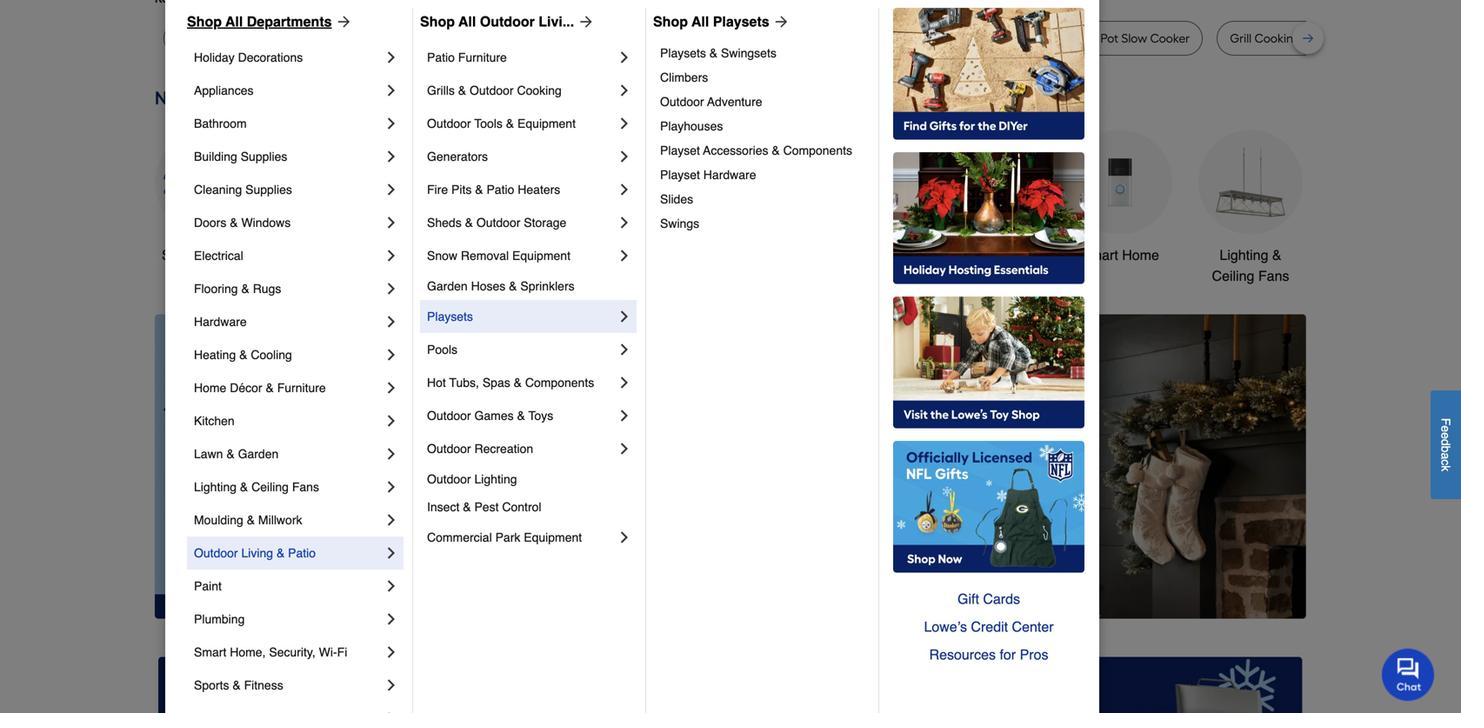 Task type: describe. For each thing, give the bounding box(es) containing it.
arrow right image for shop all playsets
[[769, 13, 790, 30]]

outdoor games & toys
[[427, 409, 553, 423]]

crock for crock pot cooking pot
[[803, 31, 835, 46]]

chevron right image for cleaning supplies
[[383, 181, 400, 198]]

f
[[1439, 418, 1453, 426]]

sheds & outdoor storage link
[[427, 206, 616, 239]]

hot tubs, spas & components
[[427, 376, 594, 390]]

pest
[[474, 500, 499, 514]]

0 horizontal spatial bathroom link
[[194, 107, 383, 140]]

3 cooker from the left
[[1150, 31, 1190, 46]]

chevron right image for electrical
[[383, 247, 400, 264]]

0 vertical spatial furniture
[[458, 50, 507, 64]]

find gifts for the diyer. image
[[893, 8, 1085, 140]]

insect
[[427, 500, 460, 514]]

countertop
[[583, 31, 647, 46]]

outdoor lighting
[[427, 472, 517, 486]]

1 vertical spatial lighting & ceiling fans link
[[194, 471, 383, 504]]

0 vertical spatial ceiling
[[1212, 268, 1255, 284]]

all for deals
[[198, 247, 213, 263]]

a
[[1439, 453, 1453, 459]]

departments
[[247, 13, 332, 30]]

moulding & millwork link
[[194, 504, 383, 537]]

all for departments
[[225, 13, 243, 30]]

commercial park equipment
[[427, 531, 582, 544]]

officially licensed n f l gifts. shop now. image
[[893, 441, 1085, 573]]

control
[[502, 500, 541, 514]]

outdoor up the insect at the left bottom of the page
[[427, 472, 471, 486]]

instant pot
[[966, 31, 1025, 46]]

cooking
[[517, 84, 562, 97]]

chevron right image for fire pits & patio heaters
[[616, 181, 633, 198]]

heating & cooling
[[194, 348, 292, 362]]

2 horizontal spatial lighting
[[1220, 247, 1269, 263]]

decorations for christmas
[[561, 268, 636, 284]]

chevron right image for outdoor tools & equipment
[[616, 115, 633, 132]]

fire pits & patio heaters link
[[427, 173, 616, 206]]

kitchen
[[194, 414, 235, 428]]

0 horizontal spatial outdoor tools & equipment
[[427, 117, 576, 130]]

lawn & garden link
[[194, 438, 383, 471]]

outdoor down the patio furniture
[[470, 84, 514, 97]]

home inside home décor & furniture link
[[194, 381, 226, 395]]

chevron right image for outdoor living & patio
[[383, 544, 400, 562]]

d
[[1439, 439, 1453, 446]]

2 horizontal spatial playsets
[[713, 13, 769, 30]]

hot
[[427, 376, 446, 390]]

spas
[[483, 376, 510, 390]]

0 horizontal spatial lighting & ceiling fans
[[194, 480, 319, 494]]

0 vertical spatial bathroom
[[194, 117, 247, 130]]

cleaning supplies
[[194, 183, 292, 197]]

holiday decorations
[[194, 50, 303, 64]]

climbers
[[660, 70, 708, 84]]

chevron right image for holiday decorations
[[383, 49, 400, 66]]

chevron right image for bathroom
[[383, 115, 400, 132]]

patio furniture
[[427, 50, 507, 64]]

tubs,
[[449, 376, 479, 390]]

outdoor living & patio
[[194, 546, 316, 560]]

0 horizontal spatial outdoor tools & equipment link
[[427, 107, 616, 140]]

playset for playset accessories & components
[[660, 144, 700, 157]]

food
[[687, 31, 714, 46]]

& inside the outdoor tools & equipment
[[900, 247, 909, 263]]

1 horizontal spatial lighting & ceiling fans link
[[1199, 130, 1303, 287]]

grill cooking grate & warming rack
[[1230, 31, 1432, 46]]

1 vertical spatial furniture
[[277, 381, 326, 395]]

shop for shop all playsets
[[653, 13, 688, 30]]

1 vertical spatial ceiling
[[252, 480, 289, 494]]

up to 35 percent off select small appliances. image
[[549, 657, 912, 713]]

paint link
[[194, 570, 383, 603]]

all for playsets
[[692, 13, 709, 30]]

1 vertical spatial bathroom
[[960, 247, 1020, 263]]

crock for crock pot slow cooker
[[1065, 31, 1098, 46]]

outdoor up snow removal equipment
[[476, 216, 520, 230]]

games
[[474, 409, 514, 423]]

playset accessories & components link
[[660, 138, 866, 163]]

resources for pros link
[[893, 641, 1085, 669]]

pot for crock pot slow cooker
[[1101, 31, 1119, 46]]

1 cooking from the left
[[859, 31, 906, 46]]

credit
[[971, 619, 1008, 635]]

home décor & furniture link
[[194, 371, 383, 404]]

supplies for cleaning supplies
[[245, 183, 292, 197]]

outdoor up outdoor lighting
[[427, 442, 471, 456]]

for
[[1000, 647, 1016, 663]]

components inside playset accessories & components "link"
[[783, 144, 852, 157]]

microwave countertop
[[520, 31, 647, 46]]

heaters
[[518, 183, 560, 197]]

chevron right image for playsets
[[616, 308, 633, 325]]

sports
[[194, 678, 229, 692]]

christmas decorations link
[[546, 130, 651, 287]]

up to 30 percent off select grills and accessories. image
[[940, 657, 1303, 713]]

deals
[[217, 247, 252, 263]]

all for outdoor
[[459, 13, 476, 30]]

climbers link
[[660, 65, 866, 90]]

sports & fitness link
[[194, 669, 383, 702]]

pits
[[451, 183, 472, 197]]

triple
[[378, 31, 409, 46]]

playhouses link
[[660, 114, 866, 138]]

1 cooker from the left
[[205, 31, 245, 46]]

chevron right image for flooring & rugs
[[383, 280, 400, 297]]

hot tubs, spas & components link
[[427, 366, 616, 399]]

1 slow from the left
[[177, 31, 202, 46]]

pot for instant pot
[[1007, 31, 1025, 46]]

playsets & swingsets link
[[660, 41, 866, 65]]

chevron right image for home décor & furniture
[[383, 379, 400, 397]]

doors & windows
[[194, 216, 291, 230]]

outdoor down swings "link"
[[810, 247, 860, 263]]

outdoor down climbers
[[660, 95, 704, 109]]

shop all deals link
[[155, 130, 259, 266]]

playset accessories & components
[[660, 144, 852, 157]]

cleaning
[[194, 183, 242, 197]]

flooring & rugs link
[[194, 272, 383, 305]]

chevron right image for pools
[[616, 341, 633, 358]]

doors & windows link
[[194, 206, 383, 239]]

home décor & furniture
[[194, 381, 326, 395]]

patio for fire pits & patio heaters
[[487, 183, 514, 197]]

plumbing link
[[194, 603, 383, 636]]

gift
[[958, 591, 979, 607]]

pot for crock pot
[[320, 31, 338, 46]]

outdoor down the grills
[[427, 117, 471, 130]]

grills & outdoor cooking
[[427, 84, 562, 97]]

security,
[[269, 645, 316, 659]]

playset hardware
[[660, 168, 756, 182]]

building supplies link
[[194, 140, 383, 173]]

sheds & outdoor storage
[[427, 216, 567, 230]]

sprinklers
[[520, 279, 575, 293]]

1 horizontal spatial lighting
[[474, 472, 517, 486]]

crock pot slow cooker
[[1065, 31, 1190, 46]]

f e e d b a c k button
[[1431, 391, 1461, 499]]

outdoor recreation link
[[427, 432, 616, 465]]

1 horizontal spatial outdoor tools & equipment
[[810, 247, 909, 284]]

pros
[[1020, 647, 1049, 663]]

flooring
[[194, 282, 238, 296]]

rack
[[1405, 31, 1432, 46]]

outdoor living & patio link
[[194, 537, 383, 570]]

smart home
[[1081, 247, 1159, 263]]

playhouses
[[660, 119, 723, 133]]

chevron right image for smart home, security, wi-fi
[[383, 644, 400, 661]]

outdoor adventure
[[660, 95, 762, 109]]

chevron right image for sheds & outdoor storage
[[616, 214, 633, 231]]

holiday hosting essentials. image
[[893, 152, 1085, 284]]

microwave
[[520, 31, 580, 46]]

grills
[[427, 84, 455, 97]]

wi-
[[319, 645, 337, 659]]

snow removal equipment link
[[427, 239, 616, 272]]

get up to 2 free select tools or batteries when you buy 1 with select purchases. image
[[158, 657, 521, 713]]



Task type: locate. For each thing, give the bounding box(es) containing it.
outdoor up patio furniture link
[[480, 13, 535, 30]]

cooker up holiday
[[205, 31, 245, 46]]

park
[[495, 531, 520, 544]]

shop these last-minute gifts. $99 or less. quantities are limited and won't last. image
[[155, 314, 436, 619]]

2 e from the top
[[1439, 432, 1453, 439]]

playset down playhouses
[[660, 144, 700, 157]]

arrow right image inside the shop all outdoor livi... link
[[574, 13, 595, 30]]

decorations for holiday
[[238, 50, 303, 64]]

scroll to item #5 image
[[967, 587, 1009, 594]]

patio down triple slow cooker
[[427, 50, 455, 64]]

patio up sheds & outdoor storage
[[487, 183, 514, 197]]

3 slow from the left
[[1121, 31, 1147, 46]]

chevron right image for sports & fitness
[[383, 677, 400, 694]]

building
[[194, 150, 237, 164]]

2 arrow right image from the left
[[574, 13, 595, 30]]

1 horizontal spatial slow
[[412, 31, 437, 46]]

1 vertical spatial garden
[[238, 447, 279, 461]]

2 horizontal spatial patio
[[487, 183, 514, 197]]

outdoor lighting link
[[427, 465, 633, 493]]

rugs
[[253, 282, 281, 296]]

0 vertical spatial playsets
[[713, 13, 769, 30]]

0 horizontal spatial cooking
[[859, 31, 906, 46]]

components inside hot tubs, spas & components link
[[525, 376, 594, 390]]

1 vertical spatial smart
[[194, 645, 226, 659]]

arrow right image up the playsets & swingsets link
[[769, 13, 790, 30]]

chevron right image for moulding & millwork
[[383, 511, 400, 529]]

windows
[[241, 216, 291, 230]]

1 horizontal spatial arrow right image
[[574, 13, 595, 30]]

supplies
[[241, 150, 287, 164], [245, 183, 292, 197]]

smart for smart home, security, wi-fi
[[194, 645, 226, 659]]

playsets for playsets & swingsets
[[660, 46, 706, 60]]

1 vertical spatial playsets
[[660, 46, 706, 60]]

shop all outdoor livi... link
[[420, 11, 595, 32]]

playsets up warmer
[[713, 13, 769, 30]]

& inside the lighting & ceiling fans
[[1272, 247, 1282, 263]]

crock right instant pot
[[1065, 31, 1098, 46]]

appliances
[[194, 84, 254, 97]]

chat invite button image
[[1382, 648, 1435, 701]]

shop inside the shop all outdoor livi... link
[[420, 13, 455, 30]]

shop all playsets link
[[653, 11, 790, 32]]

3 crock from the left
[[1065, 31, 1098, 46]]

chevron right image for outdoor games & toys
[[616, 407, 633, 424]]

75 percent off all artificial christmas trees, holiday lights and more. image
[[464, 314, 1306, 619]]

arrow right image inside 'shop all departments' link
[[332, 13, 353, 30]]

0 vertical spatial components
[[783, 144, 852, 157]]

1 e from the top
[[1439, 426, 1453, 432]]

components
[[783, 144, 852, 157], [525, 376, 594, 390]]

all up the patio furniture
[[459, 13, 476, 30]]

patio furniture link
[[427, 41, 616, 74]]

garden down kitchen link
[[238, 447, 279, 461]]

recommended searches for you heading
[[155, 0, 1306, 7]]

chevron right image for plumbing
[[383, 611, 400, 628]]

heating
[[194, 348, 236, 362]]

2 pot from the left
[[838, 31, 856, 46]]

1 horizontal spatial hardware
[[703, 168, 756, 182]]

1 vertical spatial home
[[194, 381, 226, 395]]

0 vertical spatial outdoor tools & equipment
[[427, 117, 576, 130]]

christmas decorations
[[561, 247, 636, 284]]

crock down departments
[[285, 31, 318, 46]]

crock pot cooking pot
[[803, 31, 926, 46]]

chevron right image for lawn & garden
[[383, 445, 400, 463]]

chevron right image for outdoor recreation
[[616, 440, 633, 458]]

chevron right image
[[383, 49, 400, 66], [383, 82, 400, 99], [616, 82, 633, 99], [383, 115, 400, 132], [383, 148, 400, 165], [383, 181, 400, 198], [383, 214, 400, 231], [616, 214, 633, 231], [616, 247, 633, 264], [383, 280, 400, 297], [616, 341, 633, 358], [383, 379, 400, 397], [616, 407, 633, 424], [616, 440, 633, 458], [383, 511, 400, 529], [616, 529, 633, 546], [383, 544, 400, 562], [383, 710, 400, 713]]

arrow right image for shop all departments
[[332, 13, 353, 30]]

2 crock from the left
[[803, 31, 835, 46]]

0 horizontal spatial playsets
[[427, 310, 473, 324]]

1 horizontal spatial lighting & ceiling fans
[[1212, 247, 1289, 284]]

0 horizontal spatial slow
[[177, 31, 202, 46]]

electrical
[[194, 249, 243, 263]]

hardware inside playset hardware link
[[703, 168, 756, 182]]

0 horizontal spatial home
[[194, 381, 226, 395]]

0 horizontal spatial patio
[[288, 546, 316, 560]]

chevron right image for hot tubs, spas & components
[[616, 374, 633, 391]]

1 horizontal spatial furniture
[[458, 50, 507, 64]]

arrow right image up crock pot
[[332, 13, 353, 30]]

1 vertical spatial components
[[525, 376, 594, 390]]

ceiling
[[1212, 268, 1255, 284], [252, 480, 289, 494]]

shop up triple slow cooker
[[420, 13, 455, 30]]

crock for crock pot
[[285, 31, 318, 46]]

supplies up cleaning supplies at the left of page
[[241, 150, 287, 164]]

0 vertical spatial lighting & ceiling fans
[[1212, 247, 1289, 284]]

resources
[[929, 647, 996, 663]]

commercial park equipment link
[[427, 521, 616, 554]]

warming
[[1350, 31, 1402, 46]]

lowe's credit center
[[924, 619, 1054, 635]]

2 shop from the left
[[420, 13, 455, 30]]

0 vertical spatial hardware
[[703, 168, 756, 182]]

1 pot from the left
[[320, 31, 338, 46]]

1 horizontal spatial shop
[[420, 13, 455, 30]]

all up food
[[692, 13, 709, 30]]

outdoor tools & equipment link
[[427, 107, 616, 140], [807, 130, 912, 287]]

shop inside 'shop all departments' link
[[187, 13, 222, 30]]

shop up slow cooker
[[187, 13, 222, 30]]

supplies up windows
[[245, 183, 292, 197]]

0 horizontal spatial fans
[[292, 480, 319, 494]]

playset inside "link"
[[660, 144, 700, 157]]

1 horizontal spatial crock
[[803, 31, 835, 46]]

0 horizontal spatial arrow right image
[[332, 13, 353, 30]]

shop for shop all departments
[[187, 13, 222, 30]]

1 horizontal spatial cooking
[[1255, 31, 1301, 46]]

fi
[[337, 645, 347, 659]]

2 horizontal spatial slow
[[1121, 31, 1147, 46]]

swingsets
[[721, 46, 777, 60]]

2 cooker from the left
[[440, 31, 480, 46]]

shop
[[162, 247, 194, 263]]

0 horizontal spatial bathroom
[[194, 117, 247, 130]]

home
[[1122, 247, 1159, 263], [194, 381, 226, 395]]

hardware down accessories at the top of the page
[[703, 168, 756, 182]]

0 vertical spatial smart
[[1081, 247, 1118, 263]]

christmas
[[567, 247, 630, 263]]

playsets for playsets
[[427, 310, 473, 324]]

arrow right image for shop all outdoor livi...
[[574, 13, 595, 30]]

shop up food
[[653, 13, 688, 30]]

fire
[[427, 183, 448, 197]]

chevron right image for appliances
[[383, 82, 400, 99]]

0 vertical spatial fans
[[1258, 268, 1289, 284]]

furniture down heating & cooling link
[[277, 381, 326, 395]]

garden hoses & sprinklers link
[[427, 272, 633, 300]]

2 vertical spatial playsets
[[427, 310, 473, 324]]

playset
[[660, 144, 700, 157], [660, 168, 700, 182]]

lawn & garden
[[194, 447, 279, 461]]

e up d
[[1439, 426, 1453, 432]]

accessories
[[703, 144, 768, 157]]

arrow left image
[[478, 467, 496, 484]]

sports & fitness
[[194, 678, 283, 692]]

0 horizontal spatial hardware
[[194, 315, 247, 329]]

e up "b"
[[1439, 432, 1453, 439]]

chevron right image for hardware
[[383, 313, 400, 331]]

1 horizontal spatial bathroom
[[960, 247, 1020, 263]]

1 horizontal spatial smart
[[1081, 247, 1118, 263]]

2 horizontal spatial arrow right image
[[769, 13, 790, 30]]

outdoor adventure link
[[660, 90, 866, 114]]

3 arrow right image from the left
[[769, 13, 790, 30]]

scroll to item #4 element
[[922, 586, 967, 596]]

cooker up the patio furniture
[[440, 31, 480, 46]]

all right shop
[[198, 247, 213, 263]]

0 horizontal spatial shop
[[187, 13, 222, 30]]

smart inside "link"
[[1081, 247, 1118, 263]]

chevron right image for snow removal equipment
[[616, 247, 633, 264]]

all up slow cooker
[[225, 13, 243, 30]]

playset for playset hardware
[[660, 168, 700, 182]]

new deals every day during 25 days of deals image
[[155, 84, 1306, 113]]

0 vertical spatial playset
[[660, 144, 700, 157]]

1 vertical spatial patio
[[487, 183, 514, 197]]

smart for smart home
[[1081, 247, 1118, 263]]

0 vertical spatial home
[[1122, 247, 1159, 263]]

paint
[[194, 579, 222, 593]]

2 slow from the left
[[412, 31, 437, 46]]

b
[[1439, 446, 1453, 453]]

resources for pros
[[929, 647, 1049, 663]]

smart
[[1081, 247, 1118, 263], [194, 645, 226, 659]]

garden down "snow"
[[427, 279, 468, 293]]

hardware down flooring
[[194, 315, 247, 329]]

storage
[[524, 216, 567, 230]]

hardware inside hardware link
[[194, 315, 247, 329]]

holiday
[[194, 50, 235, 64]]

visit the lowe's toy shop. image
[[893, 297, 1085, 429]]

lighting & ceiling fans link
[[1199, 130, 1303, 287], [194, 471, 383, 504]]

all
[[225, 13, 243, 30], [459, 13, 476, 30], [692, 13, 709, 30], [198, 247, 213, 263]]

2 cooking from the left
[[1255, 31, 1301, 46]]

0 horizontal spatial components
[[525, 376, 594, 390]]

patio for outdoor living & patio
[[288, 546, 316, 560]]

5 pot from the left
[[1101, 31, 1119, 46]]

1 horizontal spatial garden
[[427, 279, 468, 293]]

arrow right image inside shop all playsets link
[[769, 13, 790, 30]]

1 horizontal spatial cooker
[[440, 31, 480, 46]]

home,
[[230, 645, 266, 659]]

commercial
[[427, 531, 492, 544]]

1 crock from the left
[[285, 31, 318, 46]]

lawn
[[194, 447, 223, 461]]

home inside 'smart home' "link"
[[1122, 247, 1159, 263]]

3 shop from the left
[[653, 13, 688, 30]]

playsets down food
[[660, 46, 706, 60]]

gift cards link
[[893, 585, 1085, 613]]

0 horizontal spatial cooker
[[205, 31, 245, 46]]

chevron right image for building supplies
[[383, 148, 400, 165]]

snow removal equipment
[[427, 249, 571, 263]]

0 horizontal spatial garden
[[238, 447, 279, 461]]

1 vertical spatial lighting & ceiling fans
[[194, 480, 319, 494]]

3 pot from the left
[[908, 31, 926, 46]]

1 horizontal spatial fans
[[1258, 268, 1289, 284]]

1 horizontal spatial components
[[783, 144, 852, 157]]

shop all departments
[[187, 13, 332, 30]]

arrow right image
[[1274, 467, 1292, 484]]

equipment inside the outdoor tools & equipment
[[826, 268, 893, 284]]

pools link
[[427, 333, 616, 366]]

chevron right image for paint
[[383, 578, 400, 595]]

swings link
[[660, 211, 866, 236]]

0 horizontal spatial ceiling
[[252, 480, 289, 494]]

2 horizontal spatial shop
[[653, 13, 688, 30]]

arrow right image up microwave countertop
[[574, 13, 595, 30]]

1 vertical spatial playset
[[660, 168, 700, 182]]

bathroom link
[[194, 107, 383, 140], [938, 130, 1042, 266]]

chevron right image for heating & cooling
[[383, 346, 400, 364]]

0 vertical spatial decorations
[[238, 50, 303, 64]]

triple slow cooker
[[378, 31, 480, 46]]

playsets & swingsets
[[660, 46, 777, 60]]

scroll to item #2 image
[[838, 587, 880, 594]]

1 arrow right image from the left
[[332, 13, 353, 30]]

equipment inside "link"
[[512, 249, 571, 263]]

decorations down 'shop all departments' link
[[238, 50, 303, 64]]

2 vertical spatial patio
[[288, 546, 316, 560]]

4 pot from the left
[[1007, 31, 1025, 46]]

crock up climbers link
[[803, 31, 835, 46]]

components up 'toys'
[[525, 376, 594, 390]]

1 horizontal spatial patio
[[427, 50, 455, 64]]

electrical link
[[194, 239, 383, 272]]

cards
[[983, 591, 1020, 607]]

patio up paint link
[[288, 546, 316, 560]]

pot for crock pot cooking pot
[[838, 31, 856, 46]]

furniture up grills & outdoor cooking
[[458, 50, 507, 64]]

chevron right image
[[616, 49, 633, 66], [616, 115, 633, 132], [616, 148, 633, 165], [616, 181, 633, 198], [383, 247, 400, 264], [616, 308, 633, 325], [383, 313, 400, 331], [383, 346, 400, 364], [616, 374, 633, 391], [383, 412, 400, 430], [383, 445, 400, 463], [383, 478, 400, 496], [383, 578, 400, 595], [383, 611, 400, 628], [383, 644, 400, 661], [383, 677, 400, 694]]

chevron right image for commercial park equipment
[[616, 529, 633, 546]]

hoses
[[471, 279, 506, 293]]

0 horizontal spatial crock
[[285, 31, 318, 46]]

appliances link
[[194, 74, 383, 107]]

c
[[1439, 459, 1453, 466]]

sheds
[[427, 216, 462, 230]]

1 horizontal spatial outdoor tools & equipment link
[[807, 130, 912, 287]]

moulding
[[194, 513, 243, 527]]

swings
[[660, 217, 699, 230]]

0 vertical spatial lighting & ceiling fans link
[[1199, 130, 1303, 287]]

1 playset from the top
[[660, 144, 700, 157]]

warmer
[[717, 31, 763, 46]]

0 vertical spatial supplies
[[241, 150, 287, 164]]

1 horizontal spatial playsets
[[660, 46, 706, 60]]

smart home link
[[1068, 130, 1172, 266]]

1 vertical spatial decorations
[[561, 268, 636, 284]]

chevron right image for lighting & ceiling fans
[[383, 478, 400, 496]]

moulding & millwork
[[194, 513, 302, 527]]

tools
[[474, 117, 503, 130], [452, 247, 484, 263], [864, 247, 896, 263]]

1 shop from the left
[[187, 13, 222, 30]]

chevron right image for doors & windows
[[383, 214, 400, 231]]

1 vertical spatial supplies
[[245, 183, 292, 197]]

lowe's credit center link
[[893, 613, 1085, 641]]

playset up slides
[[660, 168, 700, 182]]

chevron right image for patio furniture
[[616, 49, 633, 66]]

2 playset from the top
[[660, 168, 700, 182]]

cooker left grill
[[1150, 31, 1190, 46]]

shop all departments link
[[187, 11, 353, 32]]

1 vertical spatial outdoor tools & equipment
[[810, 247, 909, 284]]

chevron right image for generators
[[616, 148, 633, 165]]

playsets up pools
[[427, 310, 473, 324]]

shop all deals
[[162, 247, 252, 263]]

2 horizontal spatial crock
[[1065, 31, 1098, 46]]

2 horizontal spatial cooker
[[1150, 31, 1190, 46]]

living
[[241, 546, 273, 560]]

grills & outdoor cooking link
[[427, 74, 616, 107]]

1 horizontal spatial ceiling
[[1212, 268, 1255, 284]]

components up playset hardware link
[[783, 144, 852, 157]]

cooker
[[205, 31, 245, 46], [440, 31, 480, 46], [1150, 31, 1190, 46]]

0 horizontal spatial lighting
[[194, 480, 237, 494]]

0 vertical spatial garden
[[427, 279, 468, 293]]

1 vertical spatial fans
[[292, 480, 319, 494]]

0 horizontal spatial smart
[[194, 645, 226, 659]]

shop for shop all outdoor livi...
[[420, 13, 455, 30]]

shop inside shop all playsets link
[[653, 13, 688, 30]]

0 horizontal spatial furniture
[[277, 381, 326, 395]]

generators
[[427, 150, 488, 164]]

1 horizontal spatial home
[[1122, 247, 1159, 263]]

chevron right image for kitchen
[[383, 412, 400, 430]]

decorations down christmas
[[561, 268, 636, 284]]

0 vertical spatial patio
[[427, 50, 455, 64]]

1 horizontal spatial bathroom link
[[938, 130, 1042, 266]]

plumbing
[[194, 612, 245, 626]]

1 horizontal spatial decorations
[[561, 268, 636, 284]]

supplies for building supplies
[[241, 150, 287, 164]]

insect & pest control link
[[427, 493, 633, 521]]

chevron right image for grills & outdoor cooking
[[616, 82, 633, 99]]

0 horizontal spatial lighting & ceiling fans link
[[194, 471, 383, 504]]

outdoor down "hot"
[[427, 409, 471, 423]]

0 horizontal spatial decorations
[[238, 50, 303, 64]]

outdoor down 'moulding'
[[194, 546, 238, 560]]

garden
[[427, 279, 468, 293], [238, 447, 279, 461]]

outdoor recreation
[[427, 442, 533, 456]]

removal
[[461, 249, 509, 263]]

1 vertical spatial hardware
[[194, 315, 247, 329]]

arrow right image
[[332, 13, 353, 30], [574, 13, 595, 30], [769, 13, 790, 30]]



Task type: vqa. For each thing, say whether or not it's contained in the screenshot.
shop All Kitchen Ligh...
no



